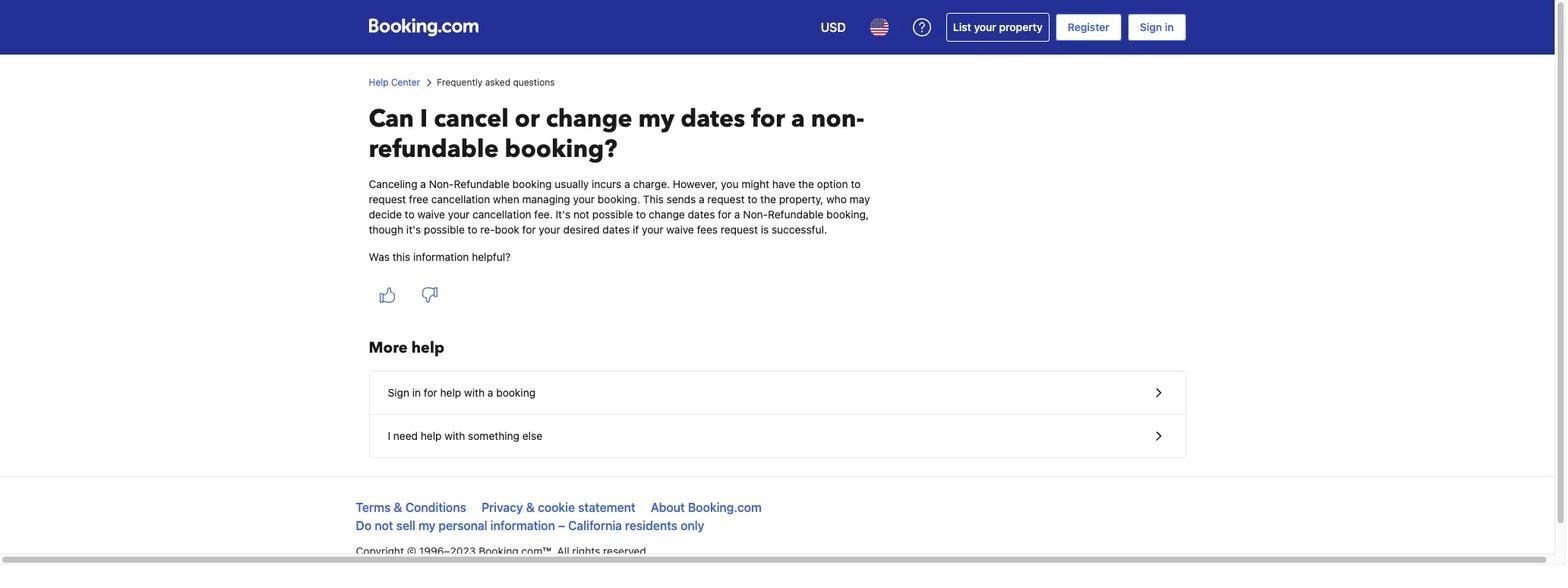 Task type: describe. For each thing, give the bounding box(es) containing it.
charge.
[[633, 178, 670, 191]]

it's
[[556, 208, 571, 221]]

only
[[681, 520, 704, 533]]

booking inside button
[[496, 387, 536, 400]]

sign in
[[1140, 21, 1174, 33]]

register
[[1068, 21, 1109, 33]]

change inside can i cancel or change my dates for a non- refundable booking?
[[546, 103, 632, 136]]

list your property link
[[946, 13, 1050, 42]]

with inside button
[[464, 387, 485, 400]]

canceling a non-refundable booking usually incurs a charge. however, you might have the option to request free cancellation when managing your booking. this sends a request to the property, who may decide to waive your cancellation fee. it's not possible to change dates for a non-refundable booking, though it's possible to re-book for your desired dates if your waive fees request is successful.
[[369, 178, 870, 236]]

else
[[522, 430, 542, 443]]

–
[[558, 520, 565, 533]]

booking?
[[505, 133, 617, 166]]

free
[[409, 193, 428, 206]]

sell
[[396, 520, 415, 533]]

sign in link
[[1128, 14, 1186, 41]]

might
[[741, 178, 769, 191]]

cancel
[[434, 103, 509, 136]]

sign in for help with a booking button
[[370, 372, 1185, 415]]

about booking.com do not sell my personal information – california residents only
[[356, 501, 762, 533]]

a up 'booking.'
[[624, 178, 630, 191]]

center
[[391, 77, 420, 88]]

privacy & cookie statement link
[[482, 501, 635, 515]]

successful.
[[772, 223, 827, 236]]

however,
[[673, 178, 718, 191]]

1 horizontal spatial waive
[[666, 223, 694, 236]]

booking inside canceling a non-refundable booking usually incurs a charge. however, you might have the option to request free cancellation when managing your booking. this sends a request to the property, who may decide to waive your cancellation fee. it's not possible to change dates for a non-refundable booking, though it's possible to re-book for your desired dates if your waive fees request is successful.
[[512, 178, 552, 191]]

re-
[[480, 223, 495, 236]]

with inside button
[[445, 430, 465, 443]]

book
[[495, 223, 519, 236]]

0 vertical spatial information
[[413, 251, 469, 264]]

though
[[369, 223, 403, 236]]

help inside button
[[440, 387, 461, 400]]

usd button
[[812, 9, 855, 46]]

helpful?
[[472, 251, 511, 264]]

1 horizontal spatial refundable
[[768, 208, 824, 221]]

copyright © 1996–2023 booking.com™. all rights reserved.
[[356, 545, 649, 558]]

refundable
[[369, 133, 499, 166]]

can i cancel or change my dates for a non- refundable booking?
[[369, 103, 864, 166]]

©
[[407, 545, 416, 558]]

your down fee.
[[539, 223, 560, 236]]

i need help with something else
[[388, 430, 542, 443]]

reserved.
[[603, 545, 649, 558]]

terms
[[356, 501, 391, 515]]

fee.
[[534, 208, 553, 221]]

0 vertical spatial help
[[411, 338, 444, 358]]

sign in for help with a booking link
[[370, 372, 1185, 415]]

a inside button
[[488, 387, 493, 400]]

to left the re- on the top left
[[468, 223, 477, 236]]

list your property
[[953, 21, 1043, 33]]

canceling
[[369, 178, 417, 191]]

information inside about booking.com do not sell my personal information – california residents only
[[490, 520, 555, 533]]

something
[[468, 430, 520, 443]]

change inside canceling a non-refundable booking usually incurs a charge. however, you might have the option to request free cancellation when managing your booking. this sends a request to the property, who may decide to waive your cancellation fee. it's not possible to change dates for a non-refundable booking, though it's possible to re-book for your desired dates if your waive fees request is successful.
[[649, 208, 685, 221]]

is
[[761, 223, 769, 236]]

about booking.com link
[[651, 501, 762, 515]]

if
[[633, 223, 639, 236]]

not inside about booking.com do not sell my personal information – california residents only
[[375, 520, 393, 533]]

sends
[[667, 193, 696, 206]]

a down you on the left of the page
[[734, 208, 740, 221]]

to up if
[[636, 208, 646, 221]]

usually
[[555, 178, 589, 191]]

1 vertical spatial cancellation
[[472, 208, 531, 221]]

property
[[999, 21, 1043, 33]]

1 vertical spatial non-
[[743, 208, 768, 221]]

this
[[392, 251, 410, 264]]

your up was this information helpful?
[[448, 208, 470, 221]]

0 vertical spatial possible
[[592, 208, 633, 221]]

was
[[369, 251, 390, 264]]

0 vertical spatial refundable
[[454, 178, 510, 191]]

questions
[[513, 77, 555, 88]]

copyright
[[356, 545, 404, 558]]

list
[[953, 21, 971, 33]]

booking.com™.
[[479, 545, 554, 558]]

1996–2023
[[419, 545, 476, 558]]

register link
[[1056, 14, 1122, 41]]

& for terms
[[394, 501, 402, 515]]

a up free
[[420, 178, 426, 191]]

decide
[[369, 208, 402, 221]]

this
[[643, 193, 664, 206]]

0 horizontal spatial non-
[[429, 178, 454, 191]]

request down you on the left of the page
[[707, 193, 745, 206]]

for down you on the left of the page
[[718, 208, 731, 221]]

i inside button
[[388, 430, 390, 443]]

1 vertical spatial dates
[[688, 208, 715, 221]]



Task type: vqa. For each thing, say whether or not it's contained in the screenshot.
the right am
no



Task type: locate. For each thing, give the bounding box(es) containing it.
can
[[369, 103, 414, 136]]

property,
[[779, 193, 823, 206]]

it's
[[406, 223, 421, 236]]

1 vertical spatial help
[[440, 387, 461, 400]]

in for sign in for help with a booking
[[412, 387, 421, 400]]

sign for sign in for help with a booking
[[388, 387, 409, 400]]

request left is
[[721, 223, 758, 236]]

your
[[974, 21, 996, 33], [573, 193, 595, 206], [448, 208, 470, 221], [539, 223, 560, 236], [642, 223, 664, 236]]

help up i need help with something else
[[440, 387, 461, 400]]

was this information helpful?
[[369, 251, 511, 264]]

help center
[[369, 77, 420, 88]]

my for change
[[638, 103, 675, 136]]

help center button
[[369, 76, 420, 90]]

more
[[369, 338, 408, 358]]

possible up was this information helpful?
[[424, 223, 465, 236]]

for down fee.
[[522, 223, 536, 236]]

0 horizontal spatial not
[[375, 520, 393, 533]]

i left need
[[388, 430, 390, 443]]

privacy & cookie statement
[[482, 501, 635, 515]]

help
[[369, 77, 389, 88]]

asked
[[485, 77, 510, 88]]

to down might
[[748, 193, 757, 206]]

for
[[751, 103, 785, 136], [718, 208, 731, 221], [522, 223, 536, 236], [424, 387, 437, 400]]

1 vertical spatial waive
[[666, 223, 694, 236]]

california
[[568, 520, 622, 533]]

0 vertical spatial non-
[[429, 178, 454, 191]]

terms & conditions link
[[356, 501, 466, 515]]

your right list
[[974, 21, 996, 33]]

0 horizontal spatial waive
[[417, 208, 445, 221]]

1 vertical spatial booking
[[496, 387, 536, 400]]

when
[[493, 193, 519, 206]]

rights
[[572, 545, 600, 558]]

terms & conditions
[[356, 501, 466, 515]]

sign up need
[[388, 387, 409, 400]]

possible
[[592, 208, 633, 221], [424, 223, 465, 236]]

dates up you on the left of the page
[[681, 103, 745, 136]]

sign for sign in
[[1140, 21, 1162, 33]]

request up decide
[[369, 193, 406, 206]]

1 vertical spatial my
[[419, 520, 436, 533]]

help right need
[[421, 430, 442, 443]]

0 vertical spatial cancellation
[[431, 193, 490, 206]]

for inside button
[[424, 387, 437, 400]]

in inside button
[[412, 387, 421, 400]]

cancellation
[[431, 193, 490, 206], [472, 208, 531, 221]]

your right if
[[642, 223, 664, 236]]

2 vertical spatial dates
[[603, 223, 630, 236]]

sign right register
[[1140, 21, 1162, 33]]

request
[[369, 193, 406, 206], [707, 193, 745, 206], [721, 223, 758, 236]]

& up do not sell my personal information – california residents only link
[[526, 501, 535, 515]]

not inside canceling a non-refundable booking usually incurs a charge. however, you might have the option to request free cancellation when managing your booking. this sends a request to the property, who may decide to waive your cancellation fee. it's not possible to change dates for a non-refundable booking, though it's possible to re-book for your desired dates if your waive fees request is successful.
[[573, 208, 589, 221]]

0 vertical spatial change
[[546, 103, 632, 136]]

frequently asked questions
[[437, 77, 555, 88]]

1 horizontal spatial my
[[638, 103, 675, 136]]

0 horizontal spatial i
[[388, 430, 390, 443]]

a up something
[[488, 387, 493, 400]]

the
[[798, 178, 814, 191], [760, 193, 776, 206]]

your down usually
[[573, 193, 595, 206]]

a inside can i cancel or change my dates for a non- refundable booking?
[[791, 103, 805, 136]]

dates left if
[[603, 223, 630, 236]]

my inside can i cancel or change my dates for a non- refundable booking?
[[638, 103, 675, 136]]

need
[[393, 430, 418, 443]]

do
[[356, 520, 372, 533]]

1 vertical spatial sign
[[388, 387, 409, 400]]

my for sell
[[419, 520, 436, 533]]

who
[[826, 193, 847, 206]]

0 horizontal spatial information
[[413, 251, 469, 264]]

to up it's
[[405, 208, 415, 221]]

i right can
[[420, 103, 428, 136]]

& up sell
[[394, 501, 402, 515]]

booking,
[[826, 208, 869, 221]]

1 vertical spatial change
[[649, 208, 685, 221]]

my down conditions
[[419, 520, 436, 533]]

sign
[[1140, 21, 1162, 33], [388, 387, 409, 400]]

0 horizontal spatial the
[[760, 193, 776, 206]]

possible down 'booking.'
[[592, 208, 633, 221]]

for down more help
[[424, 387, 437, 400]]

may
[[850, 193, 870, 206]]

1 vertical spatial i
[[388, 430, 390, 443]]

1 horizontal spatial sign
[[1140, 21, 1162, 33]]

dates up 'fees'
[[688, 208, 715, 221]]

non-
[[811, 103, 864, 136]]

0 vertical spatial with
[[464, 387, 485, 400]]

with up i need help with something else
[[464, 387, 485, 400]]

booking.com online hotel reservations image
[[369, 18, 478, 36]]

1 & from the left
[[394, 501, 402, 515]]

0 horizontal spatial refundable
[[454, 178, 510, 191]]

usd
[[821, 21, 846, 34]]

option
[[817, 178, 848, 191]]

1 vertical spatial possible
[[424, 223, 465, 236]]

sign inside sign in link
[[1140, 21, 1162, 33]]

information down it's
[[413, 251, 469, 264]]

non- up is
[[743, 208, 768, 221]]

your inside the list your property link
[[974, 21, 996, 33]]

waive left 'fees'
[[666, 223, 694, 236]]

1 horizontal spatial information
[[490, 520, 555, 533]]

with left something
[[445, 430, 465, 443]]

my up the charge.
[[638, 103, 675, 136]]

0 horizontal spatial change
[[546, 103, 632, 136]]

1 horizontal spatial i
[[420, 103, 428, 136]]

help
[[411, 338, 444, 358], [440, 387, 461, 400], [421, 430, 442, 443]]

refundable up when
[[454, 178, 510, 191]]

residents
[[625, 520, 678, 533]]

sign in for help with a booking
[[388, 387, 536, 400]]

change down this at the left top of page
[[649, 208, 685, 221]]

help right more at bottom
[[411, 338, 444, 358]]

sign inside sign in for help with a booking link
[[388, 387, 409, 400]]

1 vertical spatial the
[[760, 193, 776, 206]]

0 vertical spatial sign
[[1140, 21, 1162, 33]]

0 vertical spatial waive
[[417, 208, 445, 221]]

to
[[851, 178, 861, 191], [748, 193, 757, 206], [405, 208, 415, 221], [636, 208, 646, 221], [468, 223, 477, 236]]

0 vertical spatial booking
[[512, 178, 552, 191]]

&
[[394, 501, 402, 515], [526, 501, 535, 515]]

conditions
[[405, 501, 466, 515]]

waive down free
[[417, 208, 445, 221]]

non- down refundable
[[429, 178, 454, 191]]

0 horizontal spatial sign
[[388, 387, 409, 400]]

0 vertical spatial in
[[1165, 21, 1174, 33]]

0 horizontal spatial &
[[394, 501, 402, 515]]

the down might
[[760, 193, 776, 206]]

booking.com
[[688, 501, 762, 515]]

cancellation up the re- on the top left
[[431, 193, 490, 206]]

with
[[464, 387, 485, 400], [445, 430, 465, 443]]

1 horizontal spatial change
[[649, 208, 685, 221]]

1 horizontal spatial &
[[526, 501, 535, 515]]

1 horizontal spatial non-
[[743, 208, 768, 221]]

personal
[[439, 520, 487, 533]]

a left 'non-'
[[791, 103, 805, 136]]

managing
[[522, 193, 570, 206]]

0 horizontal spatial possible
[[424, 223, 465, 236]]

incurs
[[592, 178, 622, 191]]

0 vertical spatial dates
[[681, 103, 745, 136]]

to up may at right top
[[851, 178, 861, 191]]

do not sell my personal information – california residents only link
[[356, 520, 704, 533]]

information up booking.com™.
[[490, 520, 555, 533]]

in for sign in
[[1165, 21, 1174, 33]]

cancellation down when
[[472, 208, 531, 221]]

0 vertical spatial i
[[420, 103, 428, 136]]

booking.
[[598, 193, 640, 206]]

all
[[557, 545, 569, 558]]

fees
[[697, 223, 718, 236]]

i inside can i cancel or change my dates for a non- refundable booking?
[[420, 103, 428, 136]]

1 vertical spatial not
[[375, 520, 393, 533]]

refundable up "successful."
[[768, 208, 824, 221]]

1 vertical spatial with
[[445, 430, 465, 443]]

0 horizontal spatial my
[[419, 520, 436, 533]]

dates
[[681, 103, 745, 136], [688, 208, 715, 221], [603, 223, 630, 236]]

or
[[515, 103, 540, 136]]

for inside can i cancel or change my dates for a non- refundable booking?
[[751, 103, 785, 136]]

0 vertical spatial my
[[638, 103, 675, 136]]

a
[[791, 103, 805, 136], [420, 178, 426, 191], [624, 178, 630, 191], [699, 193, 705, 206], [734, 208, 740, 221], [488, 387, 493, 400]]

you
[[721, 178, 739, 191]]

& for privacy
[[526, 501, 535, 515]]

cookie
[[538, 501, 575, 515]]

frequently
[[437, 77, 483, 88]]

1 vertical spatial information
[[490, 520, 555, 533]]

booking
[[512, 178, 552, 191], [496, 387, 536, 400]]

i need help with something else button
[[370, 415, 1185, 458]]

a down "however,"
[[699, 193, 705, 206]]

not right do
[[375, 520, 393, 533]]

0 vertical spatial not
[[573, 208, 589, 221]]

1 horizontal spatial not
[[573, 208, 589, 221]]

1 horizontal spatial possible
[[592, 208, 633, 221]]

about
[[651, 501, 685, 515]]

1 vertical spatial in
[[412, 387, 421, 400]]

statement
[[578, 501, 635, 515]]

2 & from the left
[[526, 501, 535, 515]]

help inside button
[[421, 430, 442, 443]]

booking up managing
[[512, 178, 552, 191]]

for up might
[[751, 103, 785, 136]]

not
[[573, 208, 589, 221], [375, 520, 393, 533]]

not up desired
[[573, 208, 589, 221]]

change right or
[[546, 103, 632, 136]]

dates inside can i cancel or change my dates for a non- refundable booking?
[[681, 103, 745, 136]]

my inside about booking.com do not sell my personal information – california residents only
[[419, 520, 436, 533]]

booking up else
[[496, 387, 536, 400]]

more help
[[369, 338, 444, 358]]

1 horizontal spatial the
[[798, 178, 814, 191]]

1 vertical spatial refundable
[[768, 208, 824, 221]]

1 horizontal spatial in
[[1165, 21, 1174, 33]]

desired
[[563, 223, 600, 236]]

0 vertical spatial the
[[798, 178, 814, 191]]

2 vertical spatial help
[[421, 430, 442, 443]]

0 horizontal spatial in
[[412, 387, 421, 400]]

privacy
[[482, 501, 523, 515]]

have
[[772, 178, 795, 191]]

the up property,
[[798, 178, 814, 191]]



